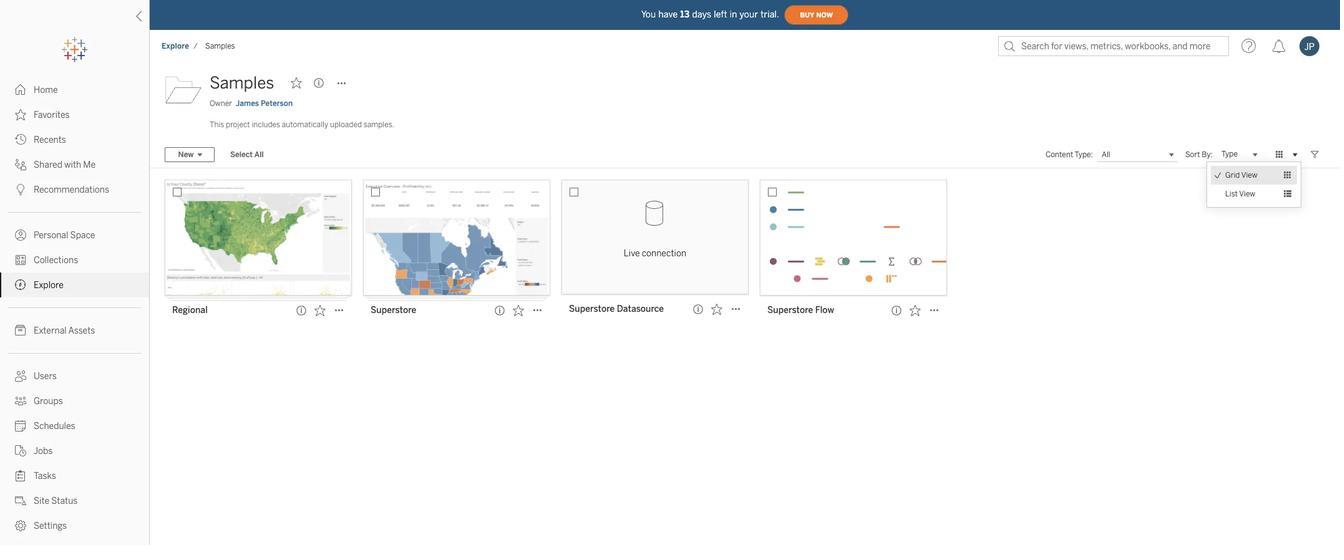 Task type: vqa. For each thing, say whether or not it's contained in the screenshot.
Test
no



Task type: describe. For each thing, give the bounding box(es) containing it.
shared with me
[[34, 160, 96, 170]]

by text only_f5he34f image for recents
[[15, 134, 26, 145]]

personal
[[34, 230, 68, 241]]

have
[[659, 9, 678, 20]]

by text only_f5he34f image for external assets
[[15, 325, 26, 336]]

with
[[64, 160, 81, 170]]

schedules
[[34, 421, 75, 432]]

sort
[[1186, 150, 1201, 159]]

automatically
[[282, 120, 328, 129]]

1 vertical spatial samples
[[210, 73, 274, 93]]

live connection
[[624, 248, 687, 259]]

james peterson link
[[236, 98, 293, 109]]

personal space link
[[0, 223, 149, 248]]

project image
[[165, 71, 202, 108]]

left
[[714, 9, 728, 20]]

days
[[692, 9, 712, 20]]

owner
[[210, 99, 232, 108]]

external assets link
[[0, 318, 149, 343]]

shared with me link
[[0, 152, 149, 177]]

status
[[51, 496, 78, 507]]

superstore for superstore flow
[[768, 305, 813, 316]]

groups
[[34, 396, 63, 407]]

favorites link
[[0, 102, 149, 127]]

by:
[[1202, 150, 1213, 159]]

buy now
[[800, 11, 833, 19]]

live
[[624, 248, 640, 259]]

view for list view
[[1240, 190, 1256, 198]]

recents link
[[0, 127, 149, 152]]

schedules link
[[0, 414, 149, 439]]

main navigation. press the up and down arrow keys to access links. element
[[0, 77, 149, 539]]

13
[[680, 9, 690, 20]]

this
[[210, 120, 224, 129]]

by text only_f5he34f image for settings
[[15, 521, 26, 532]]

recents
[[34, 135, 66, 145]]

by text only_f5he34f image for site status
[[15, 496, 26, 507]]

recommendations
[[34, 185, 109, 195]]

site status link
[[0, 489, 149, 514]]

shared
[[34, 160, 62, 170]]

site status
[[34, 496, 78, 507]]

samples.
[[364, 120, 394, 129]]

new button
[[165, 147, 215, 162]]

by text only_f5he34f image for tasks
[[15, 471, 26, 482]]

new
[[178, 150, 194, 159]]

type:
[[1075, 150, 1093, 159]]

jobs
[[34, 446, 53, 457]]

peterson
[[261, 99, 293, 108]]

by text only_f5he34f image for users
[[15, 371, 26, 382]]

home
[[34, 85, 58, 95]]

select all
[[230, 150, 264, 159]]

1 vertical spatial explore link
[[0, 273, 149, 298]]

assets
[[68, 326, 95, 336]]

view for grid view
[[1242, 171, 1258, 180]]

samples element
[[202, 42, 239, 51]]

external assets
[[34, 326, 95, 336]]

by text only_f5he34f image for groups
[[15, 396, 26, 407]]

regional
[[172, 305, 208, 316]]

change view mode list box
[[1208, 162, 1301, 207]]

external
[[34, 326, 67, 336]]

me
[[83, 160, 96, 170]]

superstore for superstore datasource
[[569, 304, 615, 315]]

by text only_f5he34f image for schedules
[[15, 421, 26, 432]]

sort by:
[[1186, 150, 1213, 159]]

grid view
[[1226, 171, 1258, 180]]

Search for views, metrics, workbooks, and more text field
[[999, 36, 1230, 56]]

select
[[230, 150, 253, 159]]

connection
[[642, 248, 687, 259]]

jobs link
[[0, 439, 149, 464]]



Task type: locate. For each thing, give the bounding box(es) containing it.
recommendations link
[[0, 177, 149, 202]]

collections link
[[0, 248, 149, 273]]

project
[[226, 120, 250, 129]]

/
[[194, 42, 198, 51]]

by text only_f5he34f image inside the jobs "link"
[[15, 446, 26, 457]]

includes
[[252, 120, 280, 129]]

by text only_f5he34f image left jobs
[[15, 446, 26, 457]]

7 by text only_f5he34f image from the top
[[15, 421, 26, 432]]

samples up james
[[210, 73, 274, 93]]

settings
[[34, 521, 67, 532]]

by text only_f5he34f image for collections
[[15, 255, 26, 266]]

view right the list
[[1240, 190, 1256, 198]]

superstore flow
[[768, 305, 834, 316]]

by text only_f5he34f image for shared with me
[[15, 159, 26, 170]]

4 by text only_f5he34f image from the top
[[15, 230, 26, 241]]

by text only_f5he34f image inside recents link
[[15, 134, 26, 145]]

you have 13 days left in your trial.
[[642, 9, 780, 20]]

by text only_f5he34f image inside collections link
[[15, 255, 26, 266]]

explore for explore /
[[162, 42, 189, 51]]

explore link
[[161, 41, 190, 51], [0, 273, 149, 298]]

by text only_f5he34f image left tasks
[[15, 471, 26, 482]]

by text only_f5he34f image for recommendations
[[15, 184, 26, 195]]

view right grid
[[1242, 171, 1258, 180]]

select all button
[[222, 147, 272, 162]]

3 by text only_f5he34f image from the top
[[15, 280, 26, 291]]

all
[[255, 150, 264, 159]]

superstore
[[569, 304, 615, 315], [371, 305, 416, 316], [768, 305, 813, 316]]

0 vertical spatial explore link
[[161, 41, 190, 51]]

content type:
[[1046, 150, 1093, 159]]

explore link down collections
[[0, 273, 149, 298]]

now
[[816, 11, 833, 19]]

favorites
[[34, 110, 70, 120]]

by text only_f5he34f image for favorites
[[15, 109, 26, 120]]

explore inside main navigation. press the up and down arrow keys to access links. element
[[34, 280, 64, 291]]

0 horizontal spatial explore link
[[0, 273, 149, 298]]

list
[[1226, 190, 1238, 198]]

4 by text only_f5he34f image from the top
[[15, 325, 26, 336]]

owner james peterson
[[210, 99, 293, 108]]

by text only_f5he34f image inside groups link
[[15, 396, 26, 407]]

datasource
[[617, 304, 664, 315]]

users link
[[0, 364, 149, 389]]

by text only_f5he34f image for jobs
[[15, 446, 26, 457]]

list view
[[1226, 190, 1256, 198]]

6 by text only_f5he34f image from the top
[[15, 371, 26, 382]]

navigation panel element
[[0, 37, 149, 539]]

by text only_f5he34f image inside recommendations link
[[15, 184, 26, 195]]

by text only_f5he34f image inside schedules link
[[15, 421, 26, 432]]

groups link
[[0, 389, 149, 414]]

flow
[[816, 305, 834, 316]]

by text only_f5he34f image inside external assets link
[[15, 325, 26, 336]]

5 by text only_f5he34f image from the top
[[15, 255, 26, 266]]

1 horizontal spatial explore
[[162, 42, 189, 51]]

2 by text only_f5he34f image from the top
[[15, 134, 26, 145]]

buy now button
[[785, 5, 849, 25]]

1 vertical spatial explore
[[34, 280, 64, 291]]

by text only_f5he34f image left recents
[[15, 134, 26, 145]]

by text only_f5he34f image left personal
[[15, 230, 26, 241]]

0 vertical spatial explore
[[162, 42, 189, 51]]

explore
[[162, 42, 189, 51], [34, 280, 64, 291]]

by text only_f5he34f image inside tasks link
[[15, 471, 26, 482]]

by text only_f5he34f image left shared
[[15, 159, 26, 170]]

by text only_f5he34f image for home
[[15, 84, 26, 95]]

view
[[1242, 171, 1258, 180], [1240, 190, 1256, 198]]

grid
[[1226, 171, 1240, 180]]

site
[[34, 496, 49, 507]]

0 horizontal spatial explore
[[34, 280, 64, 291]]

users
[[34, 371, 57, 382]]

uploaded
[[330, 120, 362, 129]]

by text only_f5he34f image left collections
[[15, 255, 26, 266]]

by text only_f5he34f image inside the site status link
[[15, 496, 26, 507]]

explore /
[[162, 42, 198, 51]]

superstore datasource
[[569, 304, 664, 315]]

you
[[642, 9, 656, 20]]

explore down collections
[[34, 280, 64, 291]]

5 by text only_f5he34f image from the top
[[15, 396, 26, 407]]

by text only_f5he34f image inside the users link
[[15, 371, 26, 382]]

by text only_f5he34f image left users
[[15, 371, 26, 382]]

tasks
[[34, 471, 56, 482]]

1 vertical spatial view
[[1240, 190, 1256, 198]]

1 horizontal spatial superstore
[[569, 304, 615, 315]]

by text only_f5he34f image inside settings link
[[15, 521, 26, 532]]

8 by text only_f5he34f image from the top
[[15, 446, 26, 457]]

by text only_f5he34f image inside shared with me link
[[15, 159, 26, 170]]

0 horizontal spatial superstore
[[371, 305, 416, 316]]

by text only_f5he34f image
[[15, 109, 26, 120], [15, 134, 26, 145], [15, 159, 26, 170], [15, 230, 26, 241], [15, 255, 26, 266], [15, 371, 26, 382], [15, 421, 26, 432], [15, 446, 26, 457], [15, 471, 26, 482], [15, 521, 26, 532]]

0 vertical spatial view
[[1242, 171, 1258, 180]]

collections
[[34, 255, 78, 266]]

trial.
[[761, 9, 780, 20]]

in
[[730, 9, 737, 20]]

superstore for superstore
[[371, 305, 416, 316]]

by text only_f5he34f image left settings
[[15, 521, 26, 532]]

explore link left /
[[161, 41, 190, 51]]

by text only_f5he34f image left schedules
[[15, 421, 26, 432]]

by text only_f5he34f image inside home link
[[15, 84, 26, 95]]

personal space
[[34, 230, 95, 241]]

explore left /
[[162, 42, 189, 51]]

2 horizontal spatial superstore
[[768, 305, 813, 316]]

content
[[1046, 150, 1074, 159]]

9 by text only_f5he34f image from the top
[[15, 471, 26, 482]]

buy
[[800, 11, 815, 19]]

samples
[[205, 42, 235, 51], [210, 73, 274, 93]]

tasks link
[[0, 464, 149, 489]]

space
[[70, 230, 95, 241]]

james
[[236, 99, 259, 108]]

0 vertical spatial samples
[[205, 42, 235, 51]]

by text only_f5he34f image inside personal space link
[[15, 230, 26, 241]]

6 by text only_f5he34f image from the top
[[15, 496, 26, 507]]

3 by text only_f5he34f image from the top
[[15, 159, 26, 170]]

grid view image
[[1274, 149, 1286, 160]]

by text only_f5he34f image left favorites
[[15, 109, 26, 120]]

settings link
[[0, 514, 149, 539]]

your
[[740, 9, 758, 20]]

by text only_f5he34f image for personal space
[[15, 230, 26, 241]]

by text only_f5he34f image inside favorites link
[[15, 109, 26, 120]]

1 by text only_f5he34f image from the top
[[15, 84, 26, 95]]

explore for explore
[[34, 280, 64, 291]]

home link
[[0, 77, 149, 102]]

2 by text only_f5he34f image from the top
[[15, 184, 26, 195]]

samples right /
[[205, 42, 235, 51]]

this project includes automatically uploaded samples.
[[210, 120, 394, 129]]

1 by text only_f5he34f image from the top
[[15, 109, 26, 120]]

10 by text only_f5he34f image from the top
[[15, 521, 26, 532]]

by text only_f5he34f image
[[15, 84, 26, 95], [15, 184, 26, 195], [15, 280, 26, 291], [15, 325, 26, 336], [15, 396, 26, 407], [15, 496, 26, 507]]

by text only_f5he34f image for explore
[[15, 280, 26, 291]]

1 horizontal spatial explore link
[[161, 41, 190, 51]]



